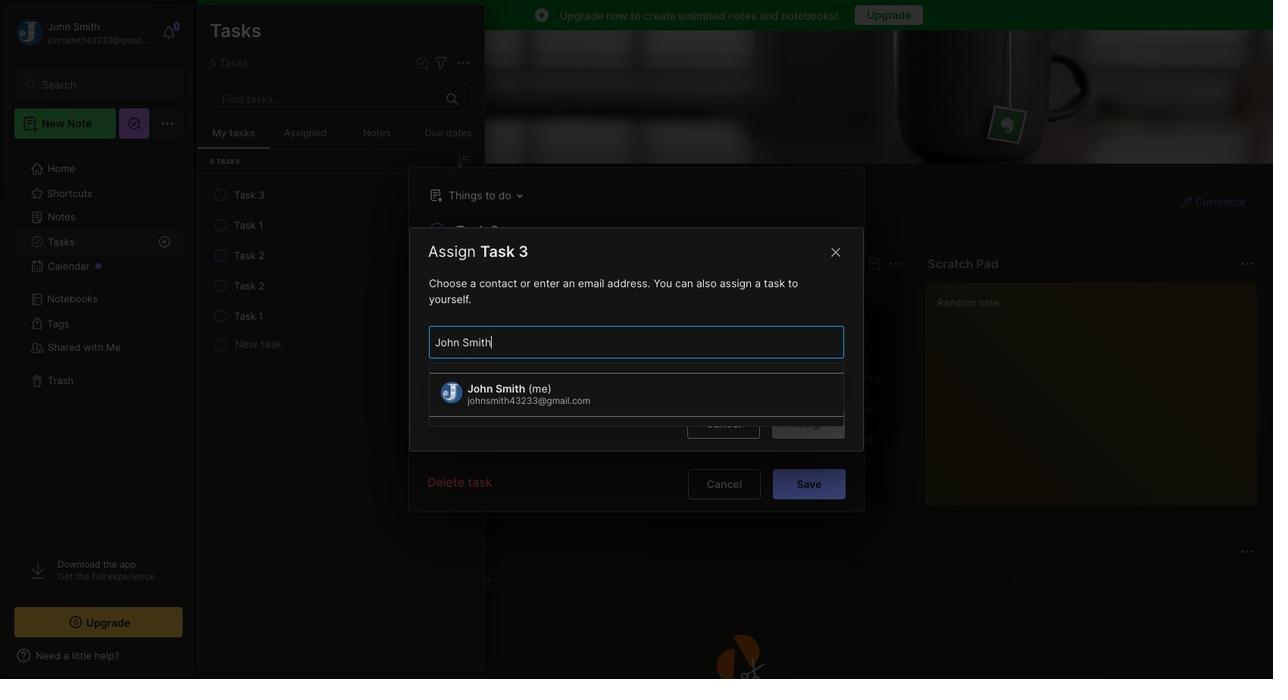 Task type: vqa. For each thing, say whether or not it's contained in the screenshot.
search field
yes



Task type: describe. For each thing, give the bounding box(es) containing it.
Add tag field
[[434, 334, 775, 351]]

0 horizontal spatial tab
[[225, 282, 270, 300]]

new task image
[[415, 55, 430, 70]]

Find tasks… text field
[[213, 86, 437, 111]]

expand notebooks image
[[20, 295, 29, 304]]



Task type: locate. For each thing, give the bounding box(es) containing it.
task 2 2 cell
[[234, 248, 265, 263]]

tree inside main element
[[5, 148, 192, 535]]

tree
[[5, 148, 192, 535]]

1 row from the top
[[204, 181, 478, 208]]

main element
[[0, 0, 197, 679]]

Start writing… text field
[[938, 283, 1257, 493]]

task 3 0 cell
[[234, 187, 265, 202]]

1 horizontal spatial tab
[[276, 282, 337, 300]]

close image
[[827, 243, 845, 261]]

3 row from the top
[[204, 242, 478, 269]]

row group
[[198, 180, 484, 356], [222, 309, 1273, 515]]

5 row from the top
[[204, 302, 478, 330]]

expand tags image
[[20, 319, 29, 328]]

4 row from the top
[[204, 272, 478, 299]]

none search field inside main element
[[42, 75, 169, 93]]

row
[[204, 181, 478, 208], [204, 211, 478, 239], [204, 242, 478, 269], [204, 272, 478, 299], [204, 302, 478, 330]]

tab list
[[225, 282, 901, 300]]

task 1 4 cell
[[234, 309, 263, 324]]

2 horizontal spatial tab
[[456, 570, 499, 588]]

2 row from the top
[[204, 211, 478, 239]]

tab
[[225, 282, 270, 300], [276, 282, 337, 300], [456, 570, 499, 588]]

Search text field
[[42, 77, 169, 92]]

task 2 3 cell
[[234, 278, 265, 293]]

None search field
[[42, 75, 169, 93]]

task 1 1 cell
[[234, 218, 263, 233]]



